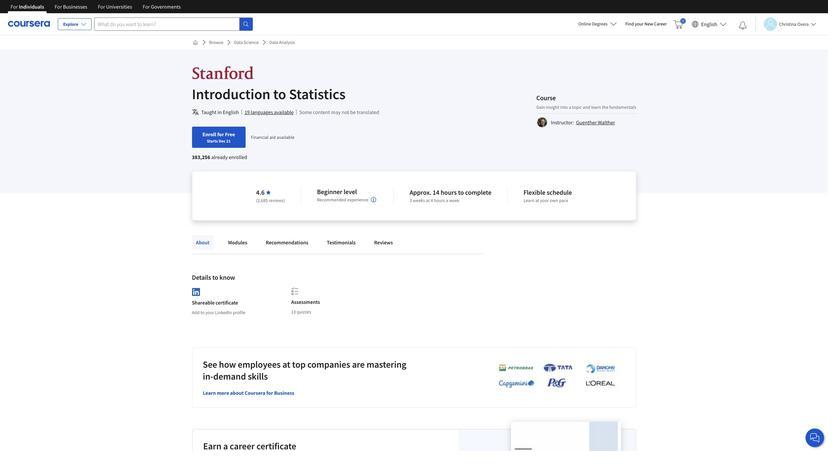 Task type: locate. For each thing, give the bounding box(es) containing it.
at
[[426, 197, 430, 203], [536, 197, 540, 203], [283, 358, 291, 370]]

a
[[569, 104, 572, 110], [446, 197, 449, 203]]

walther
[[598, 119, 616, 126]]

available left some
[[274, 109, 294, 115]]

hours
[[441, 188, 457, 196], [434, 197, 445, 203]]

13 quizzes
[[291, 309, 311, 315]]

2 data from the left
[[269, 39, 278, 45]]

browse
[[209, 39, 224, 45]]

coursera image
[[8, 19, 50, 29]]

data left the analysis
[[269, 39, 278, 45]]

science
[[244, 39, 259, 45]]

analysis
[[279, 39, 295, 45]]

for for individuals
[[11, 3, 18, 10]]

home image
[[193, 40, 198, 45]]

1 vertical spatial learn
[[203, 390, 216, 396]]

financial aid available
[[251, 134, 295, 140]]

0 horizontal spatial data
[[234, 39, 243, 45]]

for for universities
[[98, 3, 105, 10]]

new
[[645, 21, 654, 27]]

to for statistics
[[273, 85, 286, 103]]

learn down flexible
[[524, 197, 535, 203]]

1 vertical spatial hours
[[434, 197, 445, 203]]

a right the into
[[569, 104, 572, 110]]

for inside the 'enroll for free starts dec 21'
[[217, 131, 224, 138]]

0 vertical spatial available
[[274, 109, 294, 115]]

learn
[[524, 197, 535, 203], [203, 390, 216, 396]]

0 vertical spatial for
[[217, 131, 224, 138]]

level
[[344, 188, 357, 196]]

0 horizontal spatial english
[[223, 109, 239, 115]]

guenther
[[576, 119, 597, 126]]

383,256 already enrolled
[[192, 154, 247, 160]]

your inside flexible schedule learn at your own pace
[[540, 197, 549, 203]]

profile
[[233, 310, 246, 315]]

at left 4
[[426, 197, 430, 203]]

at down flexible
[[536, 197, 540, 203]]

available inside button
[[274, 109, 294, 115]]

1 horizontal spatial english
[[702, 21, 718, 27]]

statistics
[[289, 85, 346, 103]]

reviews
[[374, 239, 393, 246]]

What do you want to learn? text field
[[94, 17, 240, 31]]

show notifications image
[[739, 22, 747, 29]]

for left individuals
[[11, 3, 18, 10]]

your down shareable certificate
[[206, 310, 214, 315]]

employees
[[238, 358, 281, 370]]

dec
[[219, 138, 226, 144]]

at for flexible schedule learn at your own pace
[[536, 197, 540, 203]]

week
[[449, 197, 460, 203]]

data science
[[234, 39, 259, 45]]

2 horizontal spatial at
[[536, 197, 540, 203]]

1 horizontal spatial your
[[540, 197, 549, 203]]

available right the aid
[[277, 134, 295, 140]]

for left business
[[267, 390, 273, 396]]

1 vertical spatial for
[[267, 390, 273, 396]]

about
[[196, 239, 210, 246]]

add to your linkedin profile
[[192, 310, 246, 315]]

your
[[635, 21, 644, 27], [540, 197, 549, 203], [206, 310, 214, 315]]

data science link
[[232, 36, 262, 48]]

1 for from the left
[[11, 3, 18, 10]]

be
[[350, 109, 356, 115]]

data for data analysis
[[269, 39, 278, 45]]

1 data from the left
[[234, 39, 243, 45]]

starts
[[207, 138, 218, 144]]

guenther walther link
[[576, 119, 616, 126]]

introduction
[[192, 85, 271, 103]]

online degrees button
[[573, 17, 623, 31]]

learn inside flexible schedule learn at your own pace
[[524, 197, 535, 203]]

explore
[[63, 21, 78, 27]]

1 horizontal spatial a
[[569, 104, 572, 110]]

approx. 14 hours to complete 3 weeks at 4 hours a week
[[410, 188, 492, 203]]

instructor:
[[551, 119, 574, 126]]

overa
[[798, 21, 809, 27]]

taught in english
[[201, 109, 239, 115]]

quizzes
[[297, 309, 311, 315]]

to up 19 languages available button
[[273, 85, 286, 103]]

a left week
[[446, 197, 449, 203]]

learn left more
[[203, 390, 216, 396]]

to inside approx. 14 hours to complete 3 weeks at 4 hours a week
[[458, 188, 464, 196]]

enroll
[[203, 131, 216, 138]]

at left 'top'
[[283, 358, 291, 370]]

to right add
[[201, 310, 205, 315]]

None search field
[[94, 17, 253, 31]]

0 vertical spatial learn
[[524, 197, 535, 203]]

at inside see how employees at top companies are mastering in-demand skills
[[283, 358, 291, 370]]

beginner level
[[317, 188, 357, 196]]

explore button
[[58, 18, 92, 30]]

flexible schedule learn at your own pace
[[524, 188, 572, 203]]

to for know
[[213, 273, 218, 282]]

for left universities
[[98, 3, 105, 10]]

14
[[433, 188, 440, 196]]

schedule
[[547, 188, 572, 196]]

your right 'find'
[[635, 21, 644, 27]]

1 vertical spatial english
[[223, 109, 239, 115]]

online degrees
[[579, 21, 608, 27]]

for
[[217, 131, 224, 138], [267, 390, 273, 396]]

to for your
[[201, 310, 205, 315]]

guenther walther image
[[538, 117, 548, 127]]

online
[[579, 21, 592, 27]]

at inside flexible schedule learn at your own pace
[[536, 197, 540, 203]]

certificate
[[216, 299, 238, 306]]

and
[[583, 104, 591, 110]]

for left businesses on the left top of the page
[[55, 3, 62, 10]]

to left know
[[213, 273, 218, 282]]

19
[[245, 109, 250, 115]]

0 vertical spatial a
[[569, 104, 572, 110]]

english right "shopping cart: 1 item" icon
[[702, 21, 718, 27]]

christina
[[780, 21, 797, 27]]

3 for from the left
[[98, 3, 105, 10]]

testimonials
[[327, 239, 356, 246]]

1 horizontal spatial at
[[426, 197, 430, 203]]

0 horizontal spatial at
[[283, 358, 291, 370]]

0 horizontal spatial for
[[217, 131, 224, 138]]

english right in
[[223, 109, 239, 115]]

available
[[274, 109, 294, 115], [277, 134, 295, 140]]

testimonials link
[[323, 235, 360, 250]]

financial
[[251, 134, 269, 140]]

assessments
[[291, 299, 320, 305]]

0 horizontal spatial a
[[446, 197, 449, 203]]

financial aid available button
[[251, 134, 295, 140]]

for for businesses
[[55, 3, 62, 10]]

businesses
[[63, 3, 87, 10]]

to up week
[[458, 188, 464, 196]]

1 horizontal spatial learn
[[524, 197, 535, 203]]

data left 'science'
[[234, 39, 243, 45]]

insight
[[546, 104, 560, 110]]

for left governments
[[143, 3, 150, 10]]

flexible
[[524, 188, 546, 196]]

your left own
[[540, 197, 549, 203]]

recommendations
[[266, 239, 309, 246]]

more
[[217, 390, 229, 396]]

for up dec on the left of page
[[217, 131, 224, 138]]

1 vertical spatial your
[[540, 197, 549, 203]]

experience
[[347, 197, 369, 203]]

1 horizontal spatial data
[[269, 39, 278, 45]]

coursera career certificate image
[[512, 422, 622, 451]]

hours right 4
[[434, 197, 445, 203]]

in
[[218, 109, 222, 115]]

1 vertical spatial a
[[446, 197, 449, 203]]

2 horizontal spatial your
[[635, 21, 644, 27]]

0 horizontal spatial your
[[206, 310, 214, 315]]

data for data science
[[234, 39, 243, 45]]

find your new career link
[[623, 20, 671, 28]]

top
[[292, 358, 306, 370]]

4.6
[[256, 188, 265, 196]]

1 vertical spatial available
[[277, 134, 295, 140]]

details to know
[[192, 273, 235, 282]]

individuals
[[19, 3, 44, 10]]

0 vertical spatial english
[[702, 21, 718, 27]]

2 for from the left
[[55, 3, 62, 10]]

available for 19 languages available
[[274, 109, 294, 115]]

4 for from the left
[[143, 3, 150, 10]]

weeks
[[413, 197, 425, 203]]

2 vertical spatial your
[[206, 310, 214, 315]]

hours up week
[[441, 188, 457, 196]]

know
[[220, 273, 235, 282]]



Task type: vqa. For each thing, say whether or not it's contained in the screenshot.
Coursera Career Certificate image
yes



Task type: describe. For each thing, give the bounding box(es) containing it.
banner navigation
[[5, 0, 186, 13]]

a inside course gain insight into a topic and learn the fundamentals
[[569, 104, 572, 110]]

own
[[550, 197, 559, 203]]

fundamentals
[[610, 104, 637, 110]]

christina overa button
[[756, 17, 817, 31]]

information about difficulty level pre-requisites. image
[[371, 197, 377, 202]]

degrees
[[592, 21, 608, 27]]

for universities
[[98, 3, 132, 10]]

about
[[230, 390, 244, 396]]

the
[[602, 104, 609, 110]]

learn more about coursera for business link
[[203, 390, 295, 396]]

instructor: guenther walther
[[551, 119, 616, 126]]

already
[[211, 154, 228, 160]]

shareable certificate
[[192, 299, 238, 306]]

details
[[192, 273, 211, 282]]

see
[[203, 358, 217, 370]]

complete
[[465, 188, 492, 196]]

english inside button
[[702, 21, 718, 27]]

recommendations link
[[262, 235, 313, 250]]

english button
[[690, 13, 730, 35]]

coursera enterprise logos image
[[489, 363, 621, 392]]

available for financial aid available
[[277, 134, 295, 140]]

stanford university image
[[192, 65, 254, 80]]

shopping cart: 1 item image
[[674, 18, 686, 29]]

aid
[[270, 134, 276, 140]]

coursera
[[245, 390, 266, 396]]

content
[[313, 109, 330, 115]]

data analysis link
[[267, 36, 298, 48]]

course
[[537, 93, 556, 102]]

13
[[291, 309, 296, 315]]

free
[[225, 131, 235, 138]]

add
[[192, 310, 200, 315]]

into
[[561, 104, 568, 110]]

at for see how employees at top companies are mastering in-demand skills
[[283, 358, 291, 370]]

modules
[[228, 239, 247, 246]]

0 vertical spatial your
[[635, 21, 644, 27]]

mastering
[[367, 358, 407, 370]]

companies
[[308, 358, 350, 370]]

0 vertical spatial hours
[[441, 188, 457, 196]]

demand
[[213, 370, 246, 382]]

21
[[226, 138, 231, 144]]

learn more about coursera for business
[[203, 390, 295, 396]]

(2,685 reviews)
[[256, 197, 285, 203]]

for businesses
[[55, 3, 87, 10]]

taught
[[201, 109, 217, 115]]

some
[[299, 109, 312, 115]]

for for governments
[[143, 3, 150, 10]]

reviews link
[[370, 235, 397, 250]]

linkedin
[[215, 310, 232, 315]]

business
[[274, 390, 295, 396]]

pace
[[559, 197, 569, 203]]

not
[[342, 109, 349, 115]]

beginner
[[317, 188, 343, 196]]

(2,685
[[256, 197, 268, 203]]

languages
[[251, 109, 273, 115]]

about link
[[192, 235, 214, 250]]

0 horizontal spatial learn
[[203, 390, 216, 396]]

1 horizontal spatial for
[[267, 390, 273, 396]]

may
[[331, 109, 341, 115]]

course gain insight into a topic and learn the fundamentals
[[537, 93, 637, 110]]

recommended
[[317, 197, 347, 203]]

data analysis
[[269, 39, 295, 45]]

enroll for free starts dec 21
[[203, 131, 235, 144]]

topic
[[572, 104, 582, 110]]

universities
[[106, 3, 132, 10]]

at inside approx. 14 hours to complete 3 weeks at 4 hours a week
[[426, 197, 430, 203]]

for individuals
[[11, 3, 44, 10]]

governments
[[151, 3, 181, 10]]

introduction to statistics
[[192, 85, 346, 103]]

shareable
[[192, 299, 215, 306]]

gain
[[537, 104, 546, 110]]

learn
[[592, 104, 601, 110]]

reviews)
[[269, 197, 285, 203]]

some content may not be translated
[[299, 109, 380, 115]]

translated
[[357, 109, 380, 115]]

enrolled
[[229, 154, 247, 160]]

skills
[[248, 370, 268, 382]]

a inside approx. 14 hours to complete 3 weeks at 4 hours a week
[[446, 197, 449, 203]]

chat with us image
[[810, 433, 821, 443]]

3
[[410, 197, 412, 203]]

19 languages available
[[245, 109, 294, 115]]

for governments
[[143, 3, 181, 10]]

modules link
[[224, 235, 251, 250]]

recommended experience
[[317, 197, 369, 203]]

in-
[[203, 370, 213, 382]]



